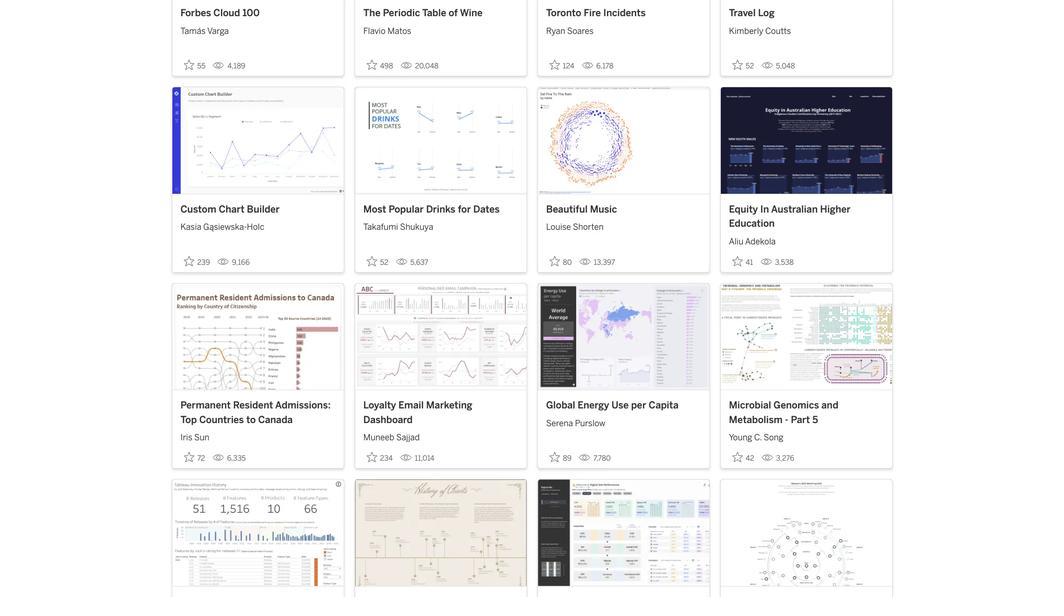 Task type: describe. For each thing, give the bounding box(es) containing it.
beautiful
[[546, 204, 588, 215]]

flavio matos link
[[363, 21, 518, 38]]

incidents
[[603, 8, 646, 19]]

song
[[764, 433, 783, 442]]

higher
[[820, 204, 851, 215]]

5,048 views element
[[757, 58, 799, 75]]

microbial genomics and metabolism - part 5
[[729, 400, 838, 426]]

custom chart builder
[[180, 204, 280, 215]]

add favorite button down kimberly
[[729, 57, 757, 74]]

4,189 views element
[[209, 58, 250, 75]]

marketing
[[426, 400, 472, 411]]

add favorite button for dates
[[363, 253, 392, 270]]

soares
[[567, 26, 594, 36]]

c.
[[754, 433, 762, 442]]

resident
[[233, 400, 273, 411]]

muneeb sajjad link
[[363, 427, 518, 444]]

gąsiewska-
[[203, 222, 247, 232]]

equity
[[729, 204, 758, 215]]

education
[[729, 218, 775, 229]]

7,780
[[593, 454, 611, 463]]

countries
[[199, 414, 244, 426]]

80
[[563, 258, 572, 267]]

drinks
[[426, 204, 455, 215]]

5,637 views element
[[392, 254, 433, 271]]

chart
[[219, 204, 244, 215]]

Add Favorite button
[[546, 253, 575, 270]]

beautiful music link
[[546, 203, 701, 217]]

microbial genomics and metabolism - part 5 link
[[729, 399, 884, 427]]

top
[[180, 414, 197, 426]]

fire
[[584, 8, 601, 19]]

most popular drinks for dates link
[[363, 203, 518, 217]]

equity in australian higher education
[[729, 204, 851, 229]]

loyalty email marketing dashboard link
[[363, 399, 518, 427]]

kasia gąsiewska-holc
[[180, 222, 264, 232]]

Add Favorite button
[[729, 449, 757, 466]]

takafumi shukuya link
[[363, 217, 518, 234]]

loyalty
[[363, 400, 396, 411]]

shukuya
[[400, 222, 433, 232]]

travel
[[729, 8, 756, 19]]

tamás
[[180, 26, 206, 36]]

table
[[422, 8, 446, 19]]

-
[[785, 414, 788, 426]]

kasia gąsiewska-holc link
[[180, 217, 335, 234]]

builder
[[247, 204, 280, 215]]

adekola
[[745, 236, 776, 246]]

aliu adekola link
[[729, 231, 884, 248]]

9,166
[[232, 258, 250, 267]]

add favorite button for education
[[729, 253, 756, 270]]

forbes
[[180, 8, 211, 19]]

5,048
[[776, 62, 795, 71]]

11,014 views element
[[396, 450, 439, 467]]

5
[[812, 414, 818, 426]]

permanent resident admissions: top countries to canada
[[180, 400, 331, 426]]

toronto
[[546, 8, 581, 19]]

498
[[380, 62, 393, 71]]

custom
[[180, 204, 216, 215]]

toronto fire incidents link
[[546, 6, 701, 21]]

dashboard
[[363, 414, 413, 426]]

travel log
[[729, 8, 775, 19]]

55
[[197, 62, 206, 71]]

the
[[363, 8, 381, 19]]

the periodic table of wine
[[363, 8, 483, 19]]

global
[[546, 400, 575, 411]]

for
[[458, 204, 471, 215]]

and
[[821, 400, 838, 411]]

admissions:
[[275, 400, 331, 411]]

42
[[746, 454, 754, 463]]

kimberly
[[729, 26, 763, 36]]

travel log link
[[729, 6, 884, 21]]

7,780 views element
[[575, 450, 615, 467]]

flavio
[[363, 26, 386, 36]]

sajjad
[[396, 433, 420, 442]]

ryan soares
[[546, 26, 594, 36]]

purslow
[[575, 418, 605, 428]]

per
[[631, 400, 646, 411]]

takafumi shukuya
[[363, 222, 433, 232]]

4,189
[[227, 62, 245, 71]]

in
[[760, 204, 769, 215]]

flavio matos
[[363, 26, 411, 36]]

coutts
[[765, 26, 791, 36]]

41
[[746, 258, 753, 267]]



Task type: vqa. For each thing, say whether or not it's contained in the screenshot.
the Aliu
yes



Task type: locate. For each thing, give the bounding box(es) containing it.
louise
[[546, 222, 571, 232]]

global energy use per capita
[[546, 400, 679, 411]]

Add Favorite button
[[180, 449, 208, 466]]

global energy use per capita link
[[546, 399, 701, 413]]

periodic
[[383, 8, 420, 19]]

ryan soares link
[[546, 21, 701, 38]]

popular
[[389, 204, 424, 215]]

3,538
[[775, 258, 794, 267]]

beautiful music
[[546, 204, 617, 215]]

workbook thumbnail image
[[172, 87, 343, 194], [355, 87, 526, 194], [538, 87, 709, 194], [721, 87, 892, 194], [172, 284, 343, 390], [355, 284, 526, 390], [538, 284, 709, 390], [721, 284, 892, 390], [172, 480, 343, 586], [355, 480, 526, 586], [538, 480, 709, 586], [721, 480, 892, 586]]

add favorite button containing 234
[[363, 449, 396, 466]]

3,276 views element
[[757, 450, 798, 467]]

young c. song
[[729, 433, 783, 442]]

aliu adekola
[[729, 236, 776, 246]]

6,335
[[227, 454, 246, 463]]

muneeb
[[363, 433, 394, 442]]

cloud
[[213, 8, 240, 19]]

tamás varga link
[[180, 21, 335, 38]]

20,048 views element
[[396, 58, 443, 75]]

louise shorten
[[546, 222, 604, 232]]

124
[[563, 62, 574, 71]]

6,178 views element
[[577, 58, 618, 75]]

0 horizontal spatial 52
[[380, 258, 388, 267]]

iris sun
[[180, 433, 209, 442]]

sun
[[194, 433, 209, 442]]

234
[[380, 454, 393, 463]]

serena purslow
[[546, 418, 605, 428]]

dates
[[473, 204, 500, 215]]

1 horizontal spatial 52
[[746, 62, 754, 71]]

young
[[729, 433, 752, 442]]

5,637
[[410, 258, 428, 267]]

the periodic table of wine link
[[363, 6, 518, 21]]

add favorite button down takafumi
[[363, 253, 392, 270]]

3,538 views element
[[756, 254, 798, 271]]

add favorite button down serena
[[546, 449, 575, 466]]

add favorite button containing 41
[[729, 253, 756, 270]]

music
[[590, 204, 617, 215]]

Add Favorite button
[[180, 57, 209, 74]]

kasia
[[180, 222, 201, 232]]

forbes cloud 100
[[180, 8, 260, 19]]

holc
[[247, 222, 264, 232]]

13,397 views element
[[575, 254, 619, 271]]

toronto fire incidents
[[546, 8, 646, 19]]

most
[[363, 204, 386, 215]]

6,178
[[596, 62, 613, 71]]

89
[[563, 454, 571, 463]]

of
[[449, 8, 458, 19]]

custom chart builder link
[[180, 203, 335, 217]]

52 for 5,048
[[746, 62, 754, 71]]

72
[[197, 454, 205, 463]]

equity in australian higher education link
[[729, 203, 884, 231]]

iris
[[180, 433, 192, 442]]

100
[[243, 8, 260, 19]]

Add Favorite button
[[363, 57, 396, 74]]

forbes cloud 100 link
[[180, 6, 335, 21]]

permanent
[[180, 400, 231, 411]]

52 for 5,637
[[380, 258, 388, 267]]

13,397
[[594, 258, 615, 267]]

11,014
[[415, 454, 434, 463]]

metabolism
[[729, 414, 783, 426]]

serena purslow link
[[546, 413, 701, 430]]

most popular drinks for dates
[[363, 204, 500, 215]]

permanent resident admissions: top countries to canada link
[[180, 399, 335, 427]]

capita
[[649, 400, 679, 411]]

Add Favorite button
[[180, 253, 213, 270]]

wine
[[460, 8, 483, 19]]

1 vertical spatial 52
[[380, 258, 388, 267]]

genomics
[[774, 400, 819, 411]]

kimberly coutts link
[[729, 21, 884, 38]]

Add Favorite button
[[546, 57, 577, 74]]

0 vertical spatial 52
[[746, 62, 754, 71]]

add favorite button containing 89
[[546, 449, 575, 466]]

52 left 5,637 views element at the top of page
[[380, 258, 388, 267]]

Add Favorite button
[[729, 57, 757, 74], [363, 253, 392, 270], [729, 253, 756, 270], [363, 449, 396, 466], [546, 449, 575, 466]]

energy
[[578, 400, 609, 411]]

australian
[[771, 204, 818, 215]]

email
[[398, 400, 424, 411]]

52 left 5,048 views element
[[746, 62, 754, 71]]

loyalty email marketing dashboard
[[363, 400, 472, 426]]

add favorite button down aliu
[[729, 253, 756, 270]]

louise shorten link
[[546, 217, 701, 234]]

to
[[246, 414, 256, 426]]

6,335 views element
[[208, 450, 250, 467]]

20,048
[[415, 62, 439, 71]]

takafumi
[[363, 222, 398, 232]]

3,276
[[776, 454, 794, 463]]

9,166 views element
[[213, 254, 254, 271]]

iris sun link
[[180, 427, 335, 444]]

add favorite button for capita
[[546, 449, 575, 466]]

varga
[[207, 26, 229, 36]]

serena
[[546, 418, 573, 428]]

add favorite button down the "muneeb"
[[363, 449, 396, 466]]

239
[[197, 258, 210, 267]]

tamás varga
[[180, 26, 229, 36]]



